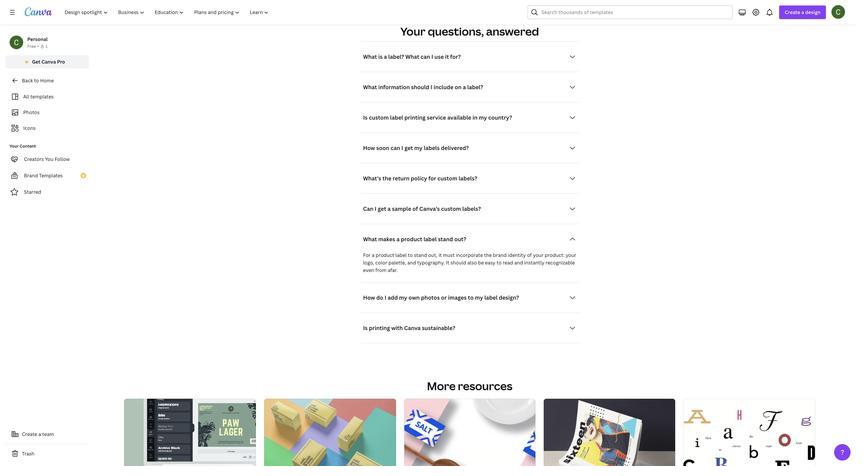 Task type: vqa. For each thing, say whether or not it's contained in the screenshot.
James Peterson Image
no



Task type: locate. For each thing, give the bounding box(es) containing it.
creators you follow
[[24, 156, 70, 162]]

what information should i include on a label? button
[[361, 80, 579, 94]]

and
[[408, 259, 416, 266], [515, 259, 523, 266]]

my
[[479, 114, 487, 121], [415, 144, 423, 152], [399, 294, 408, 302], [475, 294, 483, 302]]

can i get a sample of canva's custom labels?
[[363, 205, 481, 213]]

i right soon
[[402, 144, 404, 152]]

with
[[392, 324, 403, 332]]

templates
[[30, 93, 54, 100]]

a inside for a product label to stand out, it must incorporate the brand identity of your product: your logo, color palette, and typography. it should also be easy to read and instantly recognizable even from afar.
[[372, 252, 375, 258]]

1 vertical spatial how
[[363, 294, 375, 302]]

how left do
[[363, 294, 375, 302]]

afar.
[[388, 267, 398, 274]]

a left team
[[38, 431, 41, 438]]

custom right for
[[438, 175, 458, 182]]

what makes a product label stand out? button
[[361, 232, 579, 246]]

how left soon
[[363, 144, 375, 152]]

1 vertical spatial should
[[451, 259, 467, 266]]

palette,
[[389, 259, 406, 266]]

product:
[[545, 252, 565, 258]]

stand inside for a product label to stand out, it must incorporate the brand identity of your product: your logo, color palette, and typography. it should also be easy to read and instantly recognizable even from afar.
[[414, 252, 427, 258]]

get
[[32, 58, 40, 65]]

0 vertical spatial labels?
[[459, 175, 478, 182]]

you
[[45, 156, 54, 162]]

create
[[785, 9, 801, 15], [22, 431, 37, 438]]

follow
[[55, 156, 70, 162]]

label? right is at the top
[[389, 53, 404, 60]]

0 horizontal spatial printing
[[369, 324, 390, 332]]

i left include
[[431, 83, 433, 91]]

1
[[45, 43, 48, 49]]

label up out,
[[424, 236, 437, 243]]

what information should i include on a label?
[[363, 83, 483, 91]]

1 horizontal spatial your
[[566, 252, 577, 258]]

or
[[441, 294, 447, 302]]

in
[[473, 114, 478, 121]]

a inside what makes a product label stand out? 'dropdown button'
[[397, 236, 400, 243]]

christina overa image
[[832, 5, 846, 19]]

1 horizontal spatial canva
[[404, 324, 421, 332]]

Search search field
[[542, 6, 729, 19]]

your
[[533, 252, 544, 258], [566, 252, 577, 258]]

also
[[468, 259, 477, 266]]

how inside how do i add my own photos or images to my label design? dropdown button
[[363, 294, 375, 302]]

0 horizontal spatial canva
[[42, 58, 56, 65]]

is custom label printing service available in my country? button
[[361, 111, 579, 124]]

1 and from the left
[[408, 259, 416, 266]]

it right out,
[[439, 252, 442, 258]]

create left team
[[22, 431, 37, 438]]

stand left out,
[[414, 252, 427, 258]]

should right the it
[[451, 259, 467, 266]]

canva left pro
[[42, 58, 56, 65]]

printing left with
[[369, 324, 390, 332]]

and down identity
[[515, 259, 523, 266]]

1 vertical spatial label?
[[468, 83, 483, 91]]

0 vertical spatial it
[[445, 53, 449, 60]]

custom
[[369, 114, 389, 121], [438, 175, 458, 182], [441, 205, 461, 213]]

for
[[429, 175, 437, 182]]

create left design at right
[[785, 9, 801, 15]]

0 vertical spatial is
[[363, 114, 368, 121]]

0 vertical spatial can
[[421, 53, 430, 60]]

from
[[376, 267, 387, 274]]

create a team button
[[5, 428, 89, 441]]

1 horizontal spatial printing
[[405, 114, 426, 121]]

of inside dropdown button
[[413, 205, 418, 213]]

0 vertical spatial stand
[[438, 236, 453, 243]]

sustainable?
[[422, 324, 456, 332]]

0 vertical spatial product
[[401, 236, 423, 243]]

i right the can
[[375, 205, 377, 213]]

the up easy
[[484, 252, 492, 258]]

to right the images
[[468, 294, 474, 302]]

create inside "dropdown button"
[[785, 9, 801, 15]]

0 horizontal spatial the
[[383, 175, 392, 182]]

1 horizontal spatial and
[[515, 259, 523, 266]]

easy
[[485, 259, 496, 266]]

None search field
[[528, 5, 733, 19]]

0 horizontal spatial get
[[378, 205, 387, 213]]

all templates link
[[10, 90, 85, 103]]

0 vertical spatial create
[[785, 9, 801, 15]]

1 vertical spatial custom
[[438, 175, 458, 182]]

a right for
[[372, 252, 375, 258]]

custom right canva's
[[441, 205, 461, 213]]

a right makes
[[397, 236, 400, 243]]

1 vertical spatial your
[[10, 143, 19, 149]]

starred
[[24, 189, 41, 195]]

create for create a team
[[22, 431, 37, 438]]

what inside 'dropdown button'
[[363, 236, 377, 243]]

1 vertical spatial is
[[363, 324, 368, 332]]

your up recognizable
[[566, 252, 577, 258]]

0 vertical spatial how
[[363, 144, 375, 152]]

identity
[[508, 252, 526, 258]]

1 horizontal spatial label?
[[468, 83, 483, 91]]

product
[[401, 236, 423, 243], [376, 252, 395, 258]]

for a product label to stand out, it must incorporate the brand identity of your product: your logo, color palette, and typography. it should also be easy to read and instantly recognizable even from afar.
[[363, 252, 577, 274]]

50 insanely creative and stunning packaging designs image
[[264, 399, 396, 466]]

how for how soon can i get my labels delivered?
[[363, 144, 375, 152]]

what
[[363, 53, 377, 60], [406, 53, 420, 60], [363, 83, 377, 91], [363, 236, 377, 243]]

1 horizontal spatial your
[[401, 24, 426, 39]]

is
[[363, 114, 368, 121], [363, 324, 368, 332]]

build your brand: how to choose the right fonts image
[[684, 399, 816, 466]]

label up 'palette,'
[[396, 252, 407, 258]]

service
[[427, 114, 446, 121]]

printing left service
[[405, 114, 426, 121]]

trash
[[22, 451, 34, 457]]

should
[[411, 83, 430, 91], [451, 259, 467, 266]]

be
[[478, 259, 484, 266]]

1 vertical spatial canva
[[404, 324, 421, 332]]

i right do
[[385, 294, 387, 302]]

label? right on
[[468, 83, 483, 91]]

1 vertical spatial create
[[22, 431, 37, 438]]

i left use
[[432, 53, 433, 60]]

must
[[443, 252, 455, 258]]

product inside 'dropdown button'
[[401, 236, 423, 243]]

0 vertical spatial canva
[[42, 58, 56, 65]]

label size guide image
[[404, 399, 536, 466]]

your
[[401, 24, 426, 39], [10, 143, 19, 149]]

create a team
[[22, 431, 54, 438]]

get left labels
[[405, 144, 413, 152]]

what left is at the top
[[363, 53, 377, 60]]

your questions, answered
[[401, 24, 539, 39]]

0 vertical spatial label?
[[389, 53, 404, 60]]

0 horizontal spatial should
[[411, 83, 430, 91]]

1 vertical spatial it
[[439, 252, 442, 258]]

1 vertical spatial stand
[[414, 252, 427, 258]]

2 is from the top
[[363, 324, 368, 332]]

should left include
[[411, 83, 430, 91]]

product up color
[[376, 252, 395, 258]]

0 vertical spatial your
[[401, 24, 426, 39]]

0 horizontal spatial label?
[[389, 53, 404, 60]]

team
[[42, 431, 54, 438]]

the left return
[[383, 175, 392, 182]]

0 horizontal spatial of
[[413, 205, 418, 213]]

1 horizontal spatial it
[[445, 53, 449, 60]]

a inside the what is a label? what can i use it for? dropdown button
[[384, 53, 387, 60]]

1 how from the top
[[363, 144, 375, 152]]

brand
[[493, 252, 507, 258]]

canva right with
[[404, 324, 421, 332]]

get canva pro button
[[5, 55, 89, 68]]

a right is at the top
[[384, 53, 387, 60]]

more
[[427, 379, 456, 394]]

trash link
[[5, 447, 89, 461]]

a
[[802, 9, 805, 15], [384, 53, 387, 60], [463, 83, 466, 91], [388, 205, 391, 213], [397, 236, 400, 243], [372, 252, 375, 258], [38, 431, 41, 438]]

0 horizontal spatial and
[[408, 259, 416, 266]]

labels? up what makes a product label stand out? 'dropdown button'
[[463, 205, 481, 213]]

to down 'what makes a product label stand out?'
[[408, 252, 413, 258]]

0 horizontal spatial stand
[[414, 252, 427, 258]]

of right sample
[[413, 205, 418, 213]]

get right the can
[[378, 205, 387, 213]]

1 horizontal spatial product
[[401, 236, 423, 243]]

2 how from the top
[[363, 294, 375, 302]]

how
[[363, 144, 375, 152], [363, 294, 375, 302]]

1 vertical spatial can
[[391, 144, 400, 152]]

can right soon
[[391, 144, 400, 152]]

starred link
[[5, 185, 89, 199]]

create a design
[[785, 9, 821, 15]]

1 horizontal spatial should
[[451, 259, 467, 266]]

graphic design for print vs the web image
[[544, 399, 676, 466]]

a left sample
[[388, 205, 391, 213]]

home
[[40, 77, 54, 84]]

makes
[[379, 236, 395, 243]]

0 vertical spatial of
[[413, 205, 418, 213]]

what for information
[[363, 83, 377, 91]]

photos
[[23, 109, 40, 116]]

0 horizontal spatial it
[[439, 252, 442, 258]]

stand left the out?
[[438, 236, 453, 243]]

all templates
[[23, 93, 54, 100]]

it
[[445, 53, 449, 60], [439, 252, 442, 258]]

available
[[448, 114, 472, 121]]

of up instantly
[[527, 252, 532, 258]]

what's the return policy for custom labels? button
[[361, 172, 579, 185]]

stand for to
[[414, 252, 427, 258]]

label?
[[389, 53, 404, 60], [468, 83, 483, 91]]

0 horizontal spatial can
[[391, 144, 400, 152]]

1 vertical spatial product
[[376, 252, 395, 258]]

0 vertical spatial the
[[383, 175, 392, 182]]

what up for
[[363, 236, 377, 243]]

it
[[446, 259, 450, 266]]

the inside for a product label to stand out, it must incorporate the brand identity of your product: your logo, color palette, and typography. it should also be easy to read and instantly recognizable even from afar.
[[484, 252, 492, 258]]

stand inside 'dropdown button'
[[438, 236, 453, 243]]

a inside create a team button
[[38, 431, 41, 438]]

use
[[435, 53, 444, 60]]

0 vertical spatial get
[[405, 144, 413, 152]]

it inside for a product label to stand out, it must incorporate the brand identity of your product: your logo, color palette, and typography. it should also be easy to read and instantly recognizable even from afar.
[[439, 252, 442, 258]]

1 vertical spatial the
[[484, 252, 492, 258]]

a inside the create a design "dropdown button"
[[802, 9, 805, 15]]

1 horizontal spatial stand
[[438, 236, 453, 243]]

how inside how soon can i get my labels delivered? dropdown button
[[363, 144, 375, 152]]

stand
[[438, 236, 453, 243], [414, 252, 427, 258]]

color
[[376, 259, 388, 266]]

0 horizontal spatial product
[[376, 252, 395, 258]]

1 is from the top
[[363, 114, 368, 121]]

resources
[[458, 379, 513, 394]]

1 horizontal spatial of
[[527, 252, 532, 258]]

a left design at right
[[802, 9, 805, 15]]

0 horizontal spatial your
[[10, 143, 19, 149]]

0 horizontal spatial create
[[22, 431, 37, 438]]

custom up soon
[[369, 114, 389, 121]]

0 vertical spatial should
[[411, 83, 430, 91]]

1 horizontal spatial get
[[405, 144, 413, 152]]

1 vertical spatial of
[[527, 252, 532, 258]]

your up instantly
[[533, 252, 544, 258]]

design?
[[499, 294, 519, 302]]

and right 'palette,'
[[408, 259, 416, 266]]

my left labels
[[415, 144, 423, 152]]

for?
[[451, 53, 461, 60]]

my right add
[[399, 294, 408, 302]]

it right use
[[445, 53, 449, 60]]

photos
[[421, 294, 440, 302]]

0 horizontal spatial your
[[533, 252, 544, 258]]

can left use
[[421, 53, 430, 60]]

to
[[34, 77, 39, 84], [408, 252, 413, 258], [497, 259, 502, 266], [468, 294, 474, 302]]

a right on
[[463, 83, 466, 91]]

my right in
[[479, 114, 487, 121]]

your up what is a label? what can i use it for?
[[401, 24, 426, 39]]

0 vertical spatial printing
[[405, 114, 426, 121]]

labels? down how soon can i get my labels delivered? dropdown button
[[459, 175, 478, 182]]

what's
[[363, 175, 381, 182]]

what left information
[[363, 83, 377, 91]]

your left the content
[[10, 143, 19, 149]]

1 horizontal spatial create
[[785, 9, 801, 15]]

1 horizontal spatial can
[[421, 53, 430, 60]]

i
[[432, 53, 433, 60], [431, 83, 433, 91], [402, 144, 404, 152], [375, 205, 377, 213], [385, 294, 387, 302]]

1 vertical spatial get
[[378, 205, 387, 213]]

1 horizontal spatial the
[[484, 252, 492, 258]]

create inside button
[[22, 431, 37, 438]]

product right makes
[[401, 236, 423, 243]]



Task type: describe. For each thing, give the bounding box(es) containing it.
your for your questions, answered
[[401, 24, 426, 39]]

back to home link
[[5, 74, 89, 88]]

the inside dropdown button
[[383, 175, 392, 182]]

•
[[37, 43, 39, 49]]

on
[[455, 83, 462, 91]]

2 vertical spatial custom
[[441, 205, 461, 213]]

questions,
[[428, 24, 484, 39]]

label inside 'dropdown button'
[[424, 236, 437, 243]]

your for your content
[[10, 143, 19, 149]]

return
[[393, 175, 410, 182]]

what for makes
[[363, 236, 377, 243]]

is printing with canva sustainable?
[[363, 324, 456, 332]]

creators you follow link
[[5, 153, 89, 166]]

1 vertical spatial labels?
[[463, 205, 481, 213]]

read
[[503, 259, 513, 266]]

get inside "can i get a sample of canva's custom labels?" dropdown button
[[378, 205, 387, 213]]

how for how do i add my own photos or images to my label design?
[[363, 294, 375, 302]]

brand templates link
[[5, 169, 89, 183]]

how soon can i get my labels delivered?
[[363, 144, 469, 152]]

own
[[409, 294, 420, 302]]

to inside dropdown button
[[468, 294, 474, 302]]

icons link
[[10, 122, 85, 135]]

should inside for a product label to stand out, it must incorporate the brand identity of your product: your logo, color palette, and typography. it should also be easy to read and instantly recognizable even from afar.
[[451, 259, 467, 266]]

country?
[[489, 114, 512, 121]]

1 vertical spatial printing
[[369, 324, 390, 332]]

is custom label printing service available in my country?
[[363, 114, 512, 121]]

product inside for a product label to stand out, it must incorporate the brand identity of your product: your logo, color palette, and typography. it should also be easy to read and instantly recognizable even from afar.
[[376, 252, 395, 258]]

to down brand
[[497, 259, 502, 266]]

recognizable
[[546, 259, 575, 266]]

can inside how soon can i get my labels delivered? dropdown button
[[391, 144, 400, 152]]

free •
[[27, 43, 39, 49]]

design
[[806, 9, 821, 15]]

what makes a product label stand out?
[[363, 236, 467, 243]]

answered
[[486, 24, 539, 39]]

is printing with canva sustainable? button
[[361, 321, 579, 335]]

out,
[[428, 252, 438, 258]]

what is a label? what can i use it for? button
[[361, 50, 579, 64]]

can
[[363, 205, 374, 213]]

top level navigation element
[[60, 5, 275, 19]]

is for is custom label printing service available in my country?
[[363, 114, 368, 121]]

how do i add my own photos or images to my label design? button
[[361, 291, 579, 305]]

for
[[363, 252, 371, 258]]

how do i add my own photos or images to my label design?
[[363, 294, 519, 302]]

get canva pro
[[32, 58, 65, 65]]

soon
[[377, 144, 390, 152]]

what is a label? what can i use it for?
[[363, 53, 461, 60]]

delivered?
[[441, 144, 469, 152]]

to right back
[[34, 77, 39, 84]]

canva's
[[420, 205, 440, 213]]

a inside "can i get a sample of canva's custom labels?" dropdown button
[[388, 205, 391, 213]]

label left design?
[[485, 294, 498, 302]]

can inside the what is a label? what can i use it for? dropdown button
[[421, 53, 430, 60]]

do
[[377, 294, 384, 302]]

add
[[388, 294, 398, 302]]

my inside is custom label printing service available in my country? dropdown button
[[479, 114, 487, 121]]

incorporate
[[456, 252, 483, 258]]

more resources
[[427, 379, 513, 394]]

what left use
[[406, 53, 420, 60]]

back
[[22, 77, 33, 84]]

2 your from the left
[[566, 252, 577, 258]]

typography.
[[418, 259, 445, 266]]

logo,
[[363, 259, 374, 266]]

create a design button
[[780, 5, 827, 19]]

stand for label
[[438, 236, 453, 243]]

is for is printing with canva sustainable?
[[363, 324, 368, 332]]

0 vertical spatial custom
[[369, 114, 389, 121]]

what's the return policy for custom labels?
[[363, 175, 478, 182]]

label down information
[[390, 114, 403, 121]]

sample
[[392, 205, 412, 213]]

your content
[[10, 143, 36, 149]]

images
[[448, 294, 467, 302]]

1 your from the left
[[533, 252, 544, 258]]

free
[[27, 43, 36, 49]]

create for create a design
[[785, 9, 801, 15]]

my right the images
[[475, 294, 483, 302]]

canva inside button
[[42, 58, 56, 65]]

of inside for a product label to stand out, it must incorporate the brand identity of your product: your logo, color palette, and typography. it should also be easy to read and instantly recognizable even from afar.
[[527, 252, 532, 258]]

content
[[20, 143, 36, 149]]

label inside for a product label to stand out, it must incorporate the brand identity of your product: your logo, color palette, and typography. it should also be easy to read and instantly recognizable even from afar.
[[396, 252, 407, 258]]

canva inside dropdown button
[[404, 324, 421, 332]]

what for is
[[363, 53, 377, 60]]

should inside what information should i include on a label? dropdown button
[[411, 83, 430, 91]]

is
[[379, 53, 383, 60]]

get inside how soon can i get my labels delivered? dropdown button
[[405, 144, 413, 152]]

even
[[363, 267, 375, 274]]

photos link
[[10, 106, 85, 119]]

a inside what information should i include on a label? dropdown button
[[463, 83, 466, 91]]

instantly
[[525, 259, 545, 266]]

how soon can i get my labels delivered? button
[[361, 141, 579, 155]]

back to home
[[22, 77, 54, 84]]

templates
[[39, 172, 63, 179]]

it inside dropdown button
[[445, 53, 449, 60]]

create a label in canva image
[[124, 399, 256, 466]]

my inside how soon can i get my labels delivered? dropdown button
[[415, 144, 423, 152]]

personal
[[27, 36, 48, 42]]

creators
[[24, 156, 44, 162]]

labels
[[424, 144, 440, 152]]

icons
[[23, 125, 36, 131]]

2 and from the left
[[515, 259, 523, 266]]

all
[[23, 93, 29, 100]]

policy
[[411, 175, 427, 182]]



